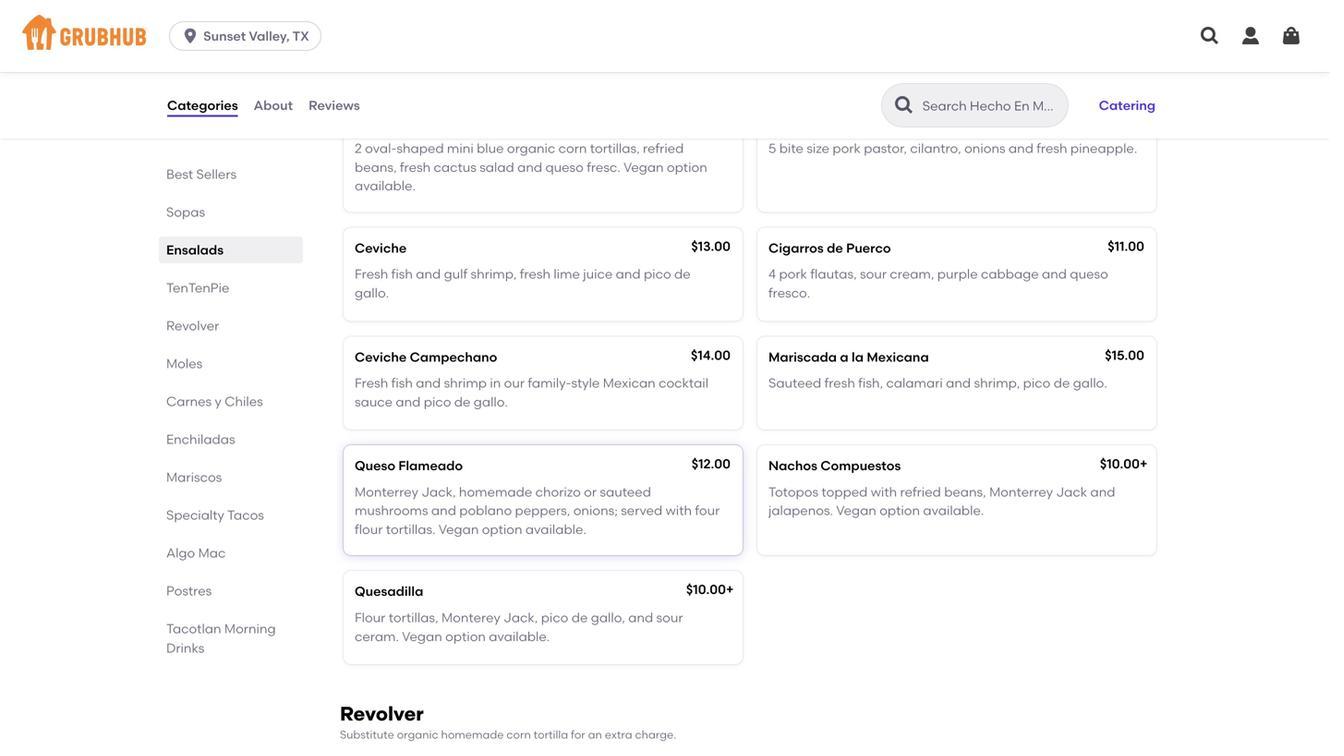 Task type: describe. For each thing, give the bounding box(es) containing it.
or
[[584, 484, 597, 500]]

tortillas, inside flour tortillas, monterey jack, pico de gallo, and sour ceram. vegan option available.
[[389, 610, 438, 625]]

peppers,
[[515, 503, 570, 518]]

jalapenos.
[[769, 503, 833, 518]]

our
[[504, 375, 525, 391]]

a
[[840, 349, 849, 365]]

sunset valley, tx button
[[169, 21, 329, 51]]

flour
[[355, 521, 383, 537]]

lime
[[554, 266, 580, 282]]

5
[[769, 140, 776, 156]]

0 vertical spatial $12.00
[[1105, 112, 1145, 128]]

cilantro,
[[910, 140, 961, 156]]

main navigation navigation
[[0, 0, 1330, 72]]

drinks
[[166, 640, 204, 656]]

organic inside 2 oval-shaped mini blue organic corn tortillas, refried beans, fresh cactus salad and queso fresc. vegan option available.
[[507, 140, 555, 156]]

extra
[[605, 728, 632, 741]]

ceviche for ceviche campechano
[[355, 349, 407, 365]]

chiles
[[225, 394, 263, 409]]

tacotlan
[[166, 621, 221, 636]]

compuestos
[[821, 458, 901, 474]]

flautas,
[[810, 266, 857, 282]]

search icon image
[[893, 94, 915, 116]]

in
[[490, 375, 501, 391]]

+ for totopos topped with refried beans, monterrey jack and jalapenos. vegan option available.
[[1140, 456, 1148, 472]]

about
[[254, 97, 293, 113]]

available. inside totopos topped with refried beans, monterrey jack and jalapenos. vegan option available.
[[923, 503, 984, 518]]

sour inside flour tortillas, monterey jack, pico de gallo, and sour ceram. vegan option available.
[[656, 610, 683, 625]]

shrimp
[[444, 375, 487, 391]]

sopas
[[166, 204, 205, 220]]

corn inside 2 oval-shaped mini blue organic corn tortillas, refried beans, fresh cactus salad and queso fresc. vegan option available.
[[559, 140, 587, 156]]

$14.00
[[691, 347, 731, 363]]

pico inside fresh fish and gulf shrimp, fresh lime juice and pico de gallo.
[[644, 266, 671, 282]]

vegan inside 2 oval-shaped mini blue organic corn tortillas, refried beans, fresh cactus salad and queso fresc. vegan option available.
[[624, 159, 664, 175]]

best sellers
[[166, 166, 237, 182]]

totopos topped with refried beans, monterrey jack and jalapenos. vegan option available.
[[769, 484, 1115, 518]]

revolver for revolver
[[166, 318, 219, 333]]

al
[[826, 114, 838, 130]]

catering button
[[1091, 85, 1164, 126]]

de inside fresh fish and gulf shrimp, fresh lime juice and pico de gallo.
[[674, 266, 691, 282]]

and inside monterrey jack, homemade chorizo or sauteed mushrooms and poblano peppers, onions; served with four flour tortillas.  vegan option available.
[[431, 503, 456, 518]]

salad
[[480, 159, 514, 175]]

vegan inside flour tortillas, monterey jack, pico de gallo, and sour ceram. vegan option available.
[[402, 628, 442, 644]]

fresh inside 2 oval-shaped mini blue organic corn tortillas, refried beans, fresh cactus salad and queso fresc. vegan option available.
[[400, 159, 431, 175]]

mushrooms
[[355, 503, 428, 518]]

option inside 2 oval-shaped mini blue organic corn tortillas, refried beans, fresh cactus salad and queso fresc. vegan option available.
[[667, 159, 707, 175]]

bite
[[779, 140, 804, 156]]

cigarros de puerco
[[769, 240, 891, 256]]

fresco.
[[769, 285, 810, 301]]

about button
[[253, 72, 294, 139]]

available. inside monterrey jack, homemade chorizo or sauteed mushrooms and poblano peppers, onions; served with four flour tortillas.  vegan option available.
[[526, 521, 586, 537]]

for
[[571, 728, 585, 741]]

and right "calamari"
[[946, 375, 971, 391]]

cabbage
[[981, 266, 1039, 282]]

refried inside totopos topped with refried beans, monterrey jack and jalapenos. vegan option available.
[[900, 484, 941, 500]]

blue
[[477, 140, 504, 156]]

enchiladas
[[166, 431, 235, 447]]

cream,
[[890, 266, 934, 282]]

sauteed fresh fish, calamari and shrimp, pico de gallo.
[[769, 375, 1107, 391]]

morning
[[224, 621, 276, 636]]

option inside monterrey jack, homemade chorizo or sauteed mushrooms and poblano peppers, onions; served with four flour tortillas.  vegan option available.
[[482, 521, 522, 537]]

cactus
[[434, 159, 477, 175]]

queso inside 4 pork flautas, sour cream, purple cabbage and queso fresco.
[[1070, 266, 1108, 282]]

available. inside 2 oval-shaped mini blue organic corn tortillas, refried beans, fresh cactus salad and queso fresc. vegan option available.
[[355, 178, 416, 194]]

$11.00
[[1108, 238, 1145, 254]]

corn inside revolver substitute organic homemade corn tortilla for an extra charge.
[[507, 728, 531, 741]]

pico inside flour tortillas, monterey jack, pico de gallo, and sour ceram. vegan option available.
[[541, 610, 568, 625]]

family-
[[528, 375, 571, 391]]

calamari
[[886, 375, 943, 391]]

best
[[166, 166, 193, 182]]

flour tortillas, monterey jack, pico de gallo, and sour ceram. vegan option available.
[[355, 610, 683, 644]]

and inside flour tortillas, monterey jack, pico de gallo, and sour ceram. vegan option available.
[[628, 610, 653, 625]]

pastor
[[841, 114, 882, 130]]

campechano
[[410, 349, 497, 365]]

mexicana
[[867, 349, 929, 365]]

nachos compuestos
[[769, 458, 901, 474]]

jack
[[1056, 484, 1087, 500]]

2 oval-shaped mini blue organic corn tortillas, refried beans, fresh cactus salad and queso fresc. vegan option available.
[[355, 140, 707, 194]]

an
[[588, 728, 602, 741]]

la
[[852, 349, 864, 365]]

available. inside flour tortillas, monterey jack, pico de gallo, and sour ceram. vegan option available.
[[489, 628, 550, 644]]

sauce
[[355, 394, 393, 410]]

and down ceviche campechano
[[416, 375, 441, 391]]

gallo. inside fresh fish and gulf shrimp, fresh lime juice and pico de gallo.
[[355, 285, 389, 301]]

option inside flour tortillas, monterey jack, pico de gallo, and sour ceram. vegan option available.
[[445, 628, 486, 644]]

taquitos
[[769, 114, 823, 130]]

fresc.
[[587, 159, 621, 175]]

de inside flour tortillas, monterey jack, pico de gallo, and sour ceram. vegan option available.
[[572, 610, 588, 625]]

option inside totopos topped with refried beans, monterrey jack and jalapenos. vegan option available.
[[880, 503, 920, 518]]

reviews
[[309, 97, 360, 113]]

reviews button
[[308, 72, 361, 139]]

pork inside 4 pork flautas, sour cream, purple cabbage and queso fresco.
[[779, 266, 807, 282]]

quesadilla
[[355, 584, 423, 599]]

ceviche for ceviche
[[355, 240, 407, 256]]

pastor,
[[864, 140, 907, 156]]

style
[[571, 375, 600, 391]]

tacos
[[227, 507, 264, 523]]

sour inside 4 pork flautas, sour cream, purple cabbage and queso fresco.
[[860, 266, 887, 282]]

ensalads
[[166, 242, 224, 258]]

served
[[621, 503, 663, 518]]

cocktail
[[659, 375, 709, 391]]

carnes y chiles
[[166, 394, 263, 409]]

1 vertical spatial gallo.
[[1073, 375, 1107, 391]]

fish,
[[858, 375, 883, 391]]

monterey
[[442, 610, 500, 625]]

$10.00 for flour tortillas, monterey jack, pico de gallo, and sour ceram. vegan option available.
[[686, 582, 726, 597]]

mariscada
[[769, 349, 837, 365]]

$15.00
[[1105, 347, 1145, 363]]

queso inside 2 oval-shaped mini blue organic corn tortillas, refried beans, fresh cactus salad and queso fresc. vegan option available.
[[545, 159, 584, 175]]

1 horizontal spatial shrimp,
[[974, 375, 1020, 391]]

2
[[355, 140, 362, 156]]

onions
[[964, 140, 1006, 156]]

charge.
[[635, 728, 676, 741]]

pico inside fresh fish and shrimp in our family-style mexican cocktail sauce and pico de gallo.
[[424, 394, 451, 410]]

fresh for fresh fish and gulf shrimp, fresh lime juice and pico de gallo.
[[355, 266, 388, 282]]



Task type: vqa. For each thing, say whether or not it's contained in the screenshot.
final
no



Task type: locate. For each thing, give the bounding box(es) containing it.
fish left gulf
[[391, 266, 413, 282]]

0 vertical spatial refried
[[643, 140, 684, 156]]

shrimp, right "calamari"
[[974, 375, 1020, 391]]

$10.00
[[1100, 456, 1140, 472], [686, 582, 726, 597]]

1 vertical spatial shrimp,
[[974, 375, 1020, 391]]

de
[[827, 240, 843, 256], [674, 266, 691, 282], [1054, 375, 1070, 391], [454, 394, 471, 410], [572, 610, 588, 625]]

2 oval-shaped mini blue organic corn tortillas, refried beans, fresh cactus salad and queso fresc. vegan option available. button
[[344, 102, 743, 212]]

fresh left pineapple.
[[1037, 140, 1067, 156]]

shrimp, right gulf
[[471, 266, 517, 282]]

0 horizontal spatial $10.00
[[686, 582, 726, 597]]

1 horizontal spatial revolver
[[340, 702, 424, 726]]

organic up salad
[[507, 140, 555, 156]]

$10.00 + for totopos topped with refried beans, monterrey jack and jalapenos. vegan option available.
[[1100, 456, 1148, 472]]

1 vertical spatial sour
[[656, 610, 683, 625]]

1 horizontal spatial tortillas,
[[590, 140, 640, 156]]

0 horizontal spatial sour
[[656, 610, 683, 625]]

0 horizontal spatial queso
[[545, 159, 584, 175]]

categories
[[167, 97, 238, 113]]

fresh fish and shrimp in our family-style mexican cocktail sauce and pico de gallo.
[[355, 375, 709, 410]]

$10.00 +
[[1100, 456, 1148, 472], [686, 582, 734, 597]]

and right sauce
[[396, 394, 421, 410]]

0 vertical spatial fresh
[[355, 266, 388, 282]]

1 horizontal spatial queso
[[1070, 266, 1108, 282]]

jack, inside monterrey jack, homemade chorizo or sauteed mushrooms and poblano peppers, onions; served with four flour tortillas.  vegan option available.
[[422, 484, 456, 500]]

$12.00
[[1105, 112, 1145, 128], [692, 456, 731, 472]]

nachos
[[769, 458, 818, 474]]

fresh
[[1037, 140, 1067, 156], [400, 159, 431, 175], [520, 266, 551, 282], [825, 375, 855, 391]]

jack,
[[422, 484, 456, 500], [504, 610, 538, 625]]

tentenpie
[[166, 280, 229, 296]]

and right onions
[[1009, 140, 1034, 156]]

0 horizontal spatial gallo.
[[355, 285, 389, 301]]

0 vertical spatial tortillas,
[[590, 140, 640, 156]]

organic inside revolver substitute organic homemade corn tortilla for an extra charge.
[[397, 728, 438, 741]]

1 vertical spatial ceviche
[[355, 349, 407, 365]]

with inside monterrey jack, homemade chorizo or sauteed mushrooms and poblano peppers, onions; served with four flour tortillas.  vegan option available.
[[666, 503, 692, 518]]

de inside fresh fish and shrimp in our family-style mexican cocktail sauce and pico de gallo.
[[454, 394, 471, 410]]

oval-
[[365, 140, 397, 156]]

option down "compuestos" at the bottom right
[[880, 503, 920, 518]]

vegan inside totopos topped with refried beans, monterrey jack and jalapenos. vegan option available.
[[836, 503, 877, 518]]

0 horizontal spatial monterrey
[[355, 484, 418, 500]]

0 vertical spatial gallo.
[[355, 285, 389, 301]]

1 fresh from the top
[[355, 266, 388, 282]]

size
[[807, 140, 830, 156]]

1 horizontal spatial $12.00
[[1105, 112, 1145, 128]]

1 horizontal spatial organic
[[507, 140, 555, 156]]

sour right gallo,
[[656, 610, 683, 625]]

1 horizontal spatial gallo.
[[474, 394, 508, 410]]

totopos
[[769, 484, 819, 500]]

option
[[667, 159, 707, 175], [880, 503, 920, 518], [482, 521, 522, 537], [445, 628, 486, 644]]

vegan down poblano
[[439, 521, 479, 537]]

monterrey inside totopos topped with refried beans, monterrey jack and jalapenos. vegan option available.
[[989, 484, 1053, 500]]

purple
[[937, 266, 978, 282]]

0 horizontal spatial revolver
[[166, 318, 219, 333]]

sunset
[[203, 28, 246, 44]]

jack, inside flour tortillas, monterey jack, pico de gallo, and sour ceram. vegan option available.
[[504, 610, 538, 625]]

ceram.
[[355, 628, 399, 644]]

1 vertical spatial +
[[726, 582, 734, 597]]

categories button
[[166, 72, 239, 139]]

0 vertical spatial +
[[1140, 456, 1148, 472]]

$12.00 up pineapple.
[[1105, 112, 1145, 128]]

0 horizontal spatial jack,
[[422, 484, 456, 500]]

sour
[[860, 266, 887, 282], [656, 610, 683, 625]]

tortilla
[[534, 728, 568, 741]]

0 vertical spatial with
[[871, 484, 897, 500]]

1 vertical spatial corn
[[507, 728, 531, 741]]

sauteed
[[769, 375, 821, 391]]

1 vertical spatial $10.00 +
[[686, 582, 734, 597]]

sour down puerco
[[860, 266, 887, 282]]

pork
[[833, 140, 861, 156], [779, 266, 807, 282]]

queso
[[545, 159, 584, 175], [1070, 266, 1108, 282]]

0 vertical spatial corn
[[559, 140, 587, 156]]

$10.00 for totopos topped with refried beans, monterrey jack and jalapenos. vegan option available.
[[1100, 456, 1140, 472]]

corn left tortilla
[[507, 728, 531, 741]]

0 vertical spatial homemade
[[459, 484, 532, 500]]

queso
[[355, 458, 395, 474]]

revolver for revolver substitute organic homemade corn tortilla for an extra charge.
[[340, 702, 424, 726]]

beans, inside 2 oval-shaped mini blue organic corn tortillas, refried beans, fresh cactus salad and queso fresc. vegan option available.
[[355, 159, 397, 175]]

0 horizontal spatial $12.00
[[692, 456, 731, 472]]

and up tortillas.
[[431, 503, 456, 518]]

0 horizontal spatial $10.00 +
[[686, 582, 734, 597]]

shrimp, inside fresh fish and gulf shrimp, fresh lime juice and pico de gallo.
[[471, 266, 517, 282]]

with down "compuestos" at the bottom right
[[871, 484, 897, 500]]

refried inside 2 oval-shaped mini blue organic corn tortillas, refried beans, fresh cactus salad and queso fresc. vegan option available.
[[643, 140, 684, 156]]

0 vertical spatial sour
[[860, 266, 887, 282]]

tortillas, inside 2 oval-shaped mini blue organic corn tortillas, refried beans, fresh cactus salad and queso fresc. vegan option available.
[[590, 140, 640, 156]]

fresh for fresh fish and shrimp in our family-style mexican cocktail sauce and pico de gallo.
[[355, 375, 388, 391]]

flameado
[[399, 458, 463, 474]]

2 monterrey from the left
[[989, 484, 1053, 500]]

homemade inside monterrey jack, homemade chorizo or sauteed mushrooms and poblano peppers, onions; served with four flour tortillas.  vegan option available.
[[459, 484, 532, 500]]

option up $13.00
[[667, 159, 707, 175]]

1 horizontal spatial refried
[[900, 484, 941, 500]]

1 horizontal spatial pork
[[833, 140, 861, 156]]

fish inside fresh fish and shrimp in our family-style mexican cocktail sauce and pico de gallo.
[[391, 375, 413, 391]]

fresh down a
[[825, 375, 855, 391]]

$12.00 up four
[[692, 456, 731, 472]]

revolver down tentenpie
[[166, 318, 219, 333]]

option down monterey in the bottom of the page
[[445, 628, 486, 644]]

gallo. down the $15.00 at the right of the page
[[1073, 375, 1107, 391]]

onions;
[[573, 503, 618, 518]]

1 horizontal spatial monterrey
[[989, 484, 1053, 500]]

cigarros
[[769, 240, 824, 256]]

tortillas, up the fresc.
[[590, 140, 640, 156]]

1 vertical spatial $12.00
[[692, 456, 731, 472]]

1 vertical spatial pork
[[779, 266, 807, 282]]

mariscada a la mexicana
[[769, 349, 929, 365]]

0 vertical spatial queso
[[545, 159, 584, 175]]

available.
[[355, 178, 416, 194], [923, 503, 984, 518], [526, 521, 586, 537], [489, 628, 550, 644]]

0 horizontal spatial organic
[[397, 728, 438, 741]]

corn
[[559, 140, 587, 156], [507, 728, 531, 741]]

tortillas, down quesadilla
[[389, 610, 438, 625]]

topped
[[822, 484, 868, 500]]

1 horizontal spatial corn
[[559, 140, 587, 156]]

algo mac
[[166, 545, 226, 561]]

and left gulf
[[416, 266, 441, 282]]

corn up the fresc.
[[559, 140, 587, 156]]

revolver substitute organic homemade corn tortilla for an extra charge.
[[340, 702, 676, 741]]

monterrey
[[355, 484, 418, 500], [989, 484, 1053, 500]]

specialty tacos
[[166, 507, 264, 523]]

and right gallo,
[[628, 610, 653, 625]]

svg image
[[1199, 25, 1221, 47], [1240, 25, 1262, 47], [1280, 25, 1303, 47], [181, 27, 200, 45]]

and right the juice
[[616, 266, 641, 282]]

carnes
[[166, 394, 212, 409]]

postres
[[166, 583, 212, 599]]

0 horizontal spatial +
[[726, 582, 734, 597]]

and
[[1009, 140, 1034, 156], [517, 159, 542, 175], [416, 266, 441, 282], [616, 266, 641, 282], [1042, 266, 1067, 282], [416, 375, 441, 391], [946, 375, 971, 391], [396, 394, 421, 410], [1091, 484, 1115, 500], [431, 503, 456, 518], [628, 610, 653, 625]]

revolver inside revolver substitute organic homemade corn tortilla for an extra charge.
[[340, 702, 424, 726]]

2 horizontal spatial gallo.
[[1073, 375, 1107, 391]]

0 horizontal spatial tortillas,
[[389, 610, 438, 625]]

and right salad
[[517, 159, 542, 175]]

gallo. inside fresh fish and shrimp in our family-style mexican cocktail sauce and pico de gallo.
[[474, 394, 508, 410]]

2 fresh from the top
[[355, 375, 388, 391]]

option down poblano
[[482, 521, 522, 537]]

1 vertical spatial beans,
[[944, 484, 986, 500]]

and right jack
[[1091, 484, 1115, 500]]

pork right the size
[[833, 140, 861, 156]]

1 horizontal spatial jack,
[[504, 610, 538, 625]]

with inside totopos topped with refried beans, monterrey jack and jalapenos. vegan option available.
[[871, 484, 897, 500]]

fish for gallo.
[[391, 266, 413, 282]]

and inside 2 oval-shaped mini blue organic corn tortillas, refried beans, fresh cactus salad and queso fresc. vegan option available.
[[517, 159, 542, 175]]

1 horizontal spatial sour
[[860, 266, 887, 282]]

1 vertical spatial fresh
[[355, 375, 388, 391]]

mini
[[447, 140, 474, 156]]

1 vertical spatial jack,
[[504, 610, 538, 625]]

Search Hecho En Mexico search field
[[921, 97, 1062, 115]]

sunset valley, tx
[[203, 28, 309, 44]]

with
[[871, 484, 897, 500], [666, 503, 692, 518]]

gallo. up ceviche campechano
[[355, 285, 389, 301]]

1 horizontal spatial beans,
[[944, 484, 986, 500]]

0 horizontal spatial corn
[[507, 728, 531, 741]]

specialty
[[166, 507, 224, 523]]

fresh up sauce
[[355, 375, 388, 391]]

fish for and
[[391, 375, 413, 391]]

shaped
[[397, 140, 444, 156]]

monterrey up mushrooms
[[355, 484, 418, 500]]

juice
[[583, 266, 613, 282]]

monterrey left jack
[[989, 484, 1053, 500]]

0 vertical spatial jack,
[[422, 484, 456, 500]]

1 vertical spatial homemade
[[441, 728, 504, 741]]

vegan down topped
[[836, 503, 877, 518]]

$13.00
[[691, 238, 731, 254]]

poblano
[[459, 503, 512, 518]]

tacotlan morning drinks
[[166, 621, 276, 656]]

vegan right the fresc.
[[624, 159, 664, 175]]

fresh inside fresh fish and gulf shrimp, fresh lime juice and pico de gallo.
[[520, 266, 551, 282]]

queso left the fresc.
[[545, 159, 584, 175]]

0 vertical spatial revolver
[[166, 318, 219, 333]]

jack, down flameado
[[422, 484, 456, 500]]

4 pork flautas, sour cream, purple cabbage and queso fresco.
[[769, 266, 1108, 301]]

0 vertical spatial ceviche
[[355, 240, 407, 256]]

1 vertical spatial queso
[[1070, 266, 1108, 282]]

1 ceviche from the top
[[355, 240, 407, 256]]

1 vertical spatial tortillas,
[[389, 610, 438, 625]]

0 vertical spatial shrimp,
[[471, 266, 517, 282]]

1 vertical spatial with
[[666, 503, 692, 518]]

0 vertical spatial $10.00 +
[[1100, 456, 1148, 472]]

1 vertical spatial $10.00
[[686, 582, 726, 597]]

0 vertical spatial organic
[[507, 140, 555, 156]]

organic
[[507, 140, 555, 156], [397, 728, 438, 741]]

1 horizontal spatial $10.00
[[1100, 456, 1140, 472]]

1 monterrey from the left
[[355, 484, 418, 500]]

0 horizontal spatial pork
[[779, 266, 807, 282]]

1 vertical spatial refried
[[900, 484, 941, 500]]

5 bite size pork pastor, cilantro, onions and fresh pineapple.
[[769, 140, 1137, 156]]

vegan right ceram.
[[402, 628, 442, 644]]

gallo,
[[591, 610, 625, 625]]

0 vertical spatial beans,
[[355, 159, 397, 175]]

taquitos al pastor
[[769, 114, 882, 130]]

ceviche campechano
[[355, 349, 497, 365]]

2 ceviche from the top
[[355, 349, 407, 365]]

jack, right monterey in the bottom of the page
[[504, 610, 538, 625]]

0 horizontal spatial beans,
[[355, 159, 397, 175]]

1 horizontal spatial with
[[871, 484, 897, 500]]

1 vertical spatial revolver
[[340, 702, 424, 726]]

beans, inside totopos topped with refried beans, monterrey jack and jalapenos. vegan option available.
[[944, 484, 986, 500]]

and inside 4 pork flautas, sour cream, purple cabbage and queso fresco.
[[1042, 266, 1067, 282]]

fish inside fresh fish and gulf shrimp, fresh lime juice and pico de gallo.
[[391, 266, 413, 282]]

fresh inside fresh fish and shrimp in our family-style mexican cocktail sauce and pico de gallo.
[[355, 375, 388, 391]]

and inside totopos topped with refried beans, monterrey jack and jalapenos. vegan option available.
[[1091, 484, 1115, 500]]

algo
[[166, 545, 195, 561]]

2 fish from the top
[[391, 375, 413, 391]]

svg image inside sunset valley, tx button
[[181, 27, 200, 45]]

organic right substitute
[[397, 728, 438, 741]]

moles
[[166, 356, 203, 371]]

y
[[215, 394, 222, 409]]

with left four
[[666, 503, 692, 518]]

puerco
[[846, 240, 891, 256]]

fresh left gulf
[[355, 266, 388, 282]]

0 vertical spatial $10.00
[[1100, 456, 1140, 472]]

four
[[695, 503, 720, 518]]

2 vertical spatial gallo.
[[474, 394, 508, 410]]

fresh fish and gulf shrimp, fresh lime juice and pico de gallo.
[[355, 266, 691, 301]]

1 fish from the top
[[391, 266, 413, 282]]

fresh left lime in the left of the page
[[520, 266, 551, 282]]

sauteed
[[600, 484, 651, 500]]

monterrey inside monterrey jack, homemade chorizo or sauteed mushrooms and poblano peppers, onions; served with four flour tortillas.  vegan option available.
[[355, 484, 418, 500]]

fresh inside fresh fish and gulf shrimp, fresh lime juice and pico de gallo.
[[355, 266, 388, 282]]

homemade up poblano
[[459, 484, 532, 500]]

queso down $11.00
[[1070, 266, 1108, 282]]

0 horizontal spatial with
[[666, 503, 692, 518]]

vegan inside monterrey jack, homemade chorizo or sauteed mushrooms and poblano peppers, onions; served with four flour tortillas.  vegan option available.
[[439, 521, 479, 537]]

pineapple.
[[1071, 140, 1137, 156]]

catering
[[1099, 97, 1156, 113]]

shrimp,
[[471, 266, 517, 282], [974, 375, 1020, 391]]

pork up fresco.
[[779, 266, 807, 282]]

0 horizontal spatial refried
[[643, 140, 684, 156]]

+ for flour tortillas, monterey jack, pico de gallo, and sour ceram. vegan option available.
[[726, 582, 734, 597]]

revolver up substitute
[[340, 702, 424, 726]]

0 vertical spatial fish
[[391, 266, 413, 282]]

1 vertical spatial organic
[[397, 728, 438, 741]]

1 vertical spatial fish
[[391, 375, 413, 391]]

homemade inside revolver substitute organic homemade corn tortilla for an extra charge.
[[441, 728, 504, 741]]

homemade left tortilla
[[441, 728, 504, 741]]

tx
[[292, 28, 309, 44]]

fresh down shaped
[[400, 159, 431, 175]]

0 horizontal spatial shrimp,
[[471, 266, 517, 282]]

valley,
[[249, 28, 290, 44]]

fish up sauce
[[391, 375, 413, 391]]

queso flameado
[[355, 458, 463, 474]]

0 vertical spatial pork
[[833, 140, 861, 156]]

sellers
[[196, 166, 237, 182]]

1 horizontal spatial $10.00 +
[[1100, 456, 1148, 472]]

refried
[[643, 140, 684, 156], [900, 484, 941, 500]]

gallo. down in
[[474, 394, 508, 410]]

$10.00 + for flour tortillas, monterey jack, pico de gallo, and sour ceram. vegan option available.
[[686, 582, 734, 597]]

and right cabbage
[[1042, 266, 1067, 282]]

1 horizontal spatial +
[[1140, 456, 1148, 472]]



